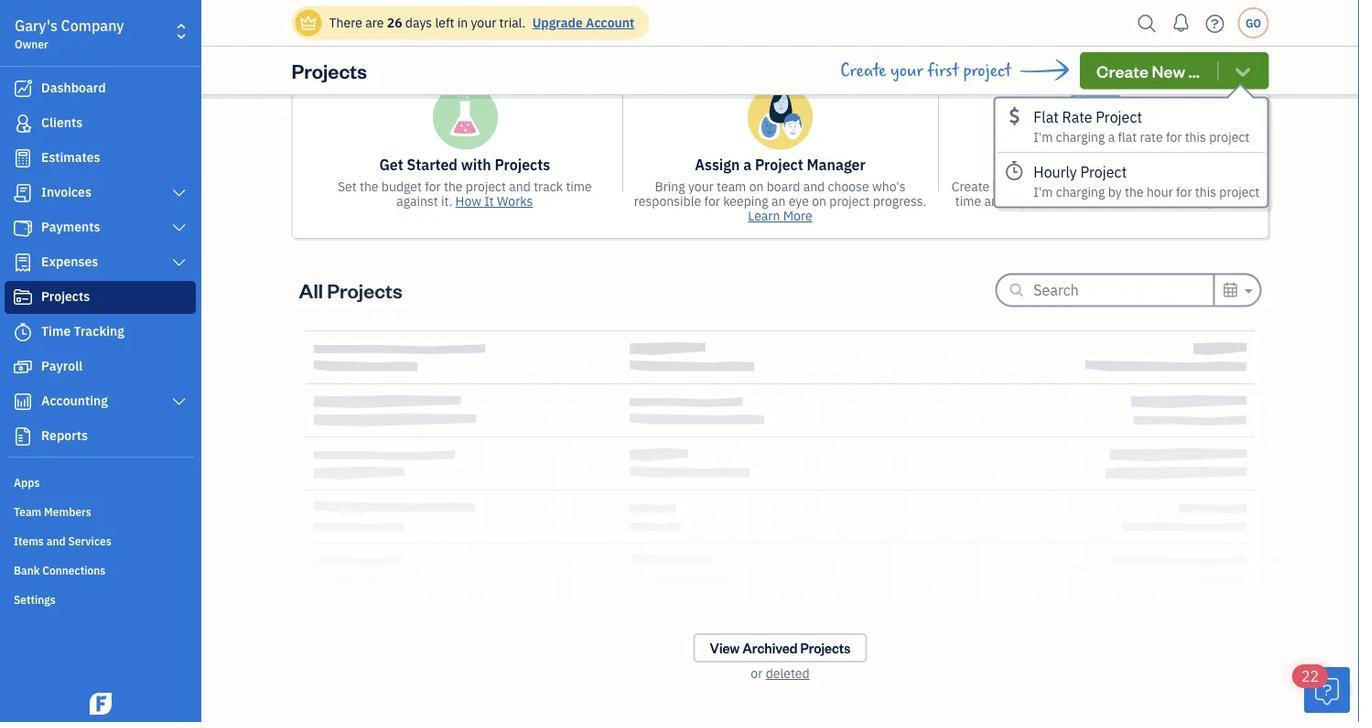 Task type: describe. For each thing, give the bounding box(es) containing it.
deleted link
[[766, 665, 810, 682]]

accounting
[[41, 392, 108, 409]]

flat
[[1118, 128, 1137, 145]]

learn
[[748, 207, 780, 224]]

project inside assign a project manager bring your team on board and choose who's responsible for keeping an eye on project progress. learn more
[[830, 193, 870, 210]]

22 button
[[1292, 664, 1350, 713]]

timer image
[[12, 323, 34, 341]]

clients
[[41, 114, 83, 131]]

…
[[1189, 60, 1200, 81]]

hour
[[1147, 183, 1173, 200]]

freshbooks image
[[86, 693, 115, 715]]

and up assign a project manager image at the top
[[803, 34, 849, 68]]

and inside create invoices in a few clicks to bill your client for time and expenses
[[984, 193, 1006, 210]]

your left trial.
[[471, 14, 496, 31]]

track
[[659, 34, 730, 68]]

expenses
[[41, 253, 98, 270]]

22
[[1301, 667, 1319, 686]]

get started with projects
[[379, 155, 550, 174]]

how it works
[[455, 193, 533, 210]]

team members
[[14, 504, 91, 519]]

for inside create invoices in a few clicks to bill your client for time and expenses
[[1224, 178, 1240, 195]]

create your first project
[[840, 60, 1011, 81]]

payment image
[[12, 219, 34, 237]]

there
[[329, 14, 362, 31]]

or
[[751, 665, 763, 682]]

invoices link
[[5, 177, 196, 210]]

project inside the hourly project i'm charging by the hour for this project
[[1219, 183, 1260, 200]]

invoices inside main element
[[41, 184, 91, 200]]

clicks
[[1090, 178, 1122, 195]]

trial.
[[499, 14, 526, 31]]

flat
[[1034, 107, 1059, 127]]

create invoices in a few clicks to bill your client for time and expenses
[[952, 178, 1240, 210]]

rate
[[1140, 128, 1163, 145]]

create new …
[[1097, 60, 1200, 81]]

create for create your first project
[[840, 60, 886, 81]]

clients link
[[5, 107, 196, 140]]

charging inside "flat rate project i'm charging a flat rate for this project"
[[1056, 128, 1105, 145]]

are
[[365, 14, 384, 31]]

this inside the hourly project i'm charging by the hour for this project
[[1195, 183, 1216, 200]]

items
[[14, 534, 44, 548]]

create for create invoices in a few clicks to bill your client for time and expenses
[[952, 178, 990, 195]]

go to help image
[[1200, 10, 1230, 37]]

deleted
[[766, 665, 810, 682]]

create for create new …
[[1097, 60, 1149, 81]]

money image
[[12, 358, 34, 376]]

flat rate project i'm charging a flat rate for this project
[[1034, 107, 1250, 145]]

chart image
[[12, 393, 34, 411]]

caretdown image
[[1242, 280, 1252, 302]]

the inside the hourly project i'm charging by the hour for this project
[[1125, 183, 1144, 200]]

in inside create invoices in a few clicks to bill your client for time and expenses
[[1042, 178, 1053, 195]]

from
[[1159, 193, 1186, 210]]

team
[[14, 504, 41, 519]]

set the budget for the project and track time against it.
[[338, 178, 592, 210]]

and inside main element
[[46, 534, 66, 548]]

i'm inside the hourly project i'm charging by the hour for this project
[[1034, 183, 1053, 200]]

easily bill your client
[[1024, 155, 1168, 174]]

dashboard link
[[5, 72, 196, 105]]

left
[[435, 14, 454, 31]]

for inside assign a project manager bring your team on board and choose who's responsible for keeping an eye on project progress. learn more
[[704, 193, 720, 210]]

bill
[[1140, 178, 1157, 195]]

view archived projects link
[[693, 633, 867, 663]]

new
[[1152, 60, 1185, 81]]

and inside assign a project manager bring your team on board and choose who's responsible for keeping an eye on project progress. learn more
[[803, 178, 825, 195]]

it
[[484, 193, 494, 210]]

team
[[717, 178, 746, 195]]

by
[[1108, 183, 1122, 200]]

time inside set the budget for the project and track time against it.
[[566, 178, 592, 195]]

projects inside projects link
[[41, 288, 90, 305]]

items and services
[[14, 534, 111, 548]]

1 horizontal spatial the
[[444, 178, 463, 195]]

get started with projects image
[[432, 84, 498, 150]]

few
[[1066, 178, 1087, 195]]

upgrade account link
[[529, 14, 635, 31]]

chevron large down image for payments
[[171, 221, 188, 235]]

project right first
[[963, 60, 1011, 81]]

services
[[68, 534, 111, 548]]

projects inside view archived projects or deleted
[[800, 639, 851, 657]]

bank connections
[[14, 563, 106, 578]]

projects right "all"
[[327, 277, 402, 303]]

with
[[461, 155, 491, 174]]

go button
[[1238, 7, 1269, 38]]

upgrade
[[532, 14, 583, 31]]

company
[[61, 16, 124, 35]]

create new … button
[[1080, 52, 1269, 89]]

reports
[[41, 427, 88, 444]]

project inside "flat rate project i'm charging a flat rate for this project"
[[1209, 128, 1250, 145]]

it.
[[441, 193, 452, 210]]

resource center badge image
[[1304, 667, 1350, 713]]

projects up the track
[[495, 155, 550, 174]]

archived
[[742, 639, 798, 657]]

a inside "flat rate project i'm charging a flat rate for this project"
[[1108, 128, 1115, 145]]

time tracking link
[[5, 316, 196, 349]]

time tracking
[[41, 323, 124, 340]]

projects down there
[[292, 57, 367, 83]]

time inside create invoices in a few clicks to bill your client for time and expenses
[[955, 193, 981, 210]]

estimates
[[41, 149, 100, 166]]

there are 26 days left in your trial. upgrade account
[[329, 14, 635, 31]]

view archived projects or deleted
[[710, 639, 851, 682]]

26
[[387, 14, 402, 31]]

works
[[497, 193, 533, 210]]

tracking
[[74, 323, 124, 340]]

chevron large down image for invoices
[[171, 186, 188, 200]]

1 horizontal spatial get
[[854, 34, 899, 68]]

for inside set the budget for the project and track time against it.
[[425, 178, 441, 195]]

projects link
[[5, 281, 196, 314]]

payroll
[[41, 357, 83, 374]]



Task type: vqa. For each thing, say whether or not it's contained in the screenshot.
THE APPS
yes



Task type: locate. For each thing, give the bounding box(es) containing it.
bank connections link
[[5, 556, 196, 583]]

time
[[735, 34, 798, 68], [41, 323, 71, 340]]

invoice image
[[12, 184, 34, 202]]

this inside "flat rate project i'm charging a flat rate for this project"
[[1185, 128, 1206, 145]]

all
[[299, 277, 323, 303]]

0 horizontal spatial a
[[743, 155, 752, 174]]

1 horizontal spatial on
[[812, 193, 826, 210]]

connections
[[42, 563, 106, 578]]

the right set
[[360, 178, 378, 195]]

hourly
[[1034, 162, 1077, 181]]

settings
[[14, 592, 56, 607]]

reports link
[[5, 420, 196, 453]]

1 vertical spatial charging
[[1056, 183, 1105, 200]]

time left invoices
[[955, 193, 981, 210]]

projects right from
[[1189, 193, 1236, 210]]

invoices
[[993, 178, 1039, 195]]

project up board
[[755, 155, 803, 174]]

time right timer image
[[41, 323, 71, 340]]

for left keeping at the top right of page
[[704, 193, 720, 210]]

create invoices from projects
[[1066, 193, 1236, 210]]

a inside create invoices in a few clicks to bill your client for time and expenses
[[1056, 178, 1063, 195]]

assign a project manager bring your team on board and choose who's responsible for keeping an eye on project progress. learn more
[[634, 155, 926, 224]]

hourly project i'm charging by the hour for this project
[[1034, 162, 1260, 200]]

project right from
[[1219, 183, 1260, 200]]

accurately
[[963, 34, 1097, 68]]

bring
[[655, 178, 685, 195]]

the right by
[[1125, 183, 1144, 200]]

client
[[1128, 155, 1168, 174]]

and right board
[[803, 178, 825, 195]]

a up the team
[[743, 155, 752, 174]]

1 vertical spatial in
[[1042, 178, 1053, 195]]

paid
[[904, 34, 958, 68]]

expense image
[[12, 254, 34, 272]]

estimates link
[[5, 142, 196, 175]]

close image
[[1235, 30, 1256, 51]]

1 vertical spatial get
[[379, 155, 403, 174]]

for inside "flat rate project i'm charging a flat rate for this project"
[[1166, 128, 1182, 145]]

0 vertical spatial this
[[1185, 128, 1206, 145]]

choose
[[828, 178, 869, 195]]

client image
[[12, 114, 34, 133]]

and inside set the budget for the project and track time against it.
[[509, 178, 531, 195]]

0 horizontal spatial invoices
[[41, 184, 91, 200]]

against
[[397, 193, 438, 210]]

charging inside the hourly project i'm charging by the hour for this project
[[1056, 183, 1105, 200]]

a left flat
[[1108, 128, 1115, 145]]

your
[[471, 14, 496, 31], [891, 60, 923, 81], [688, 178, 714, 195], [1160, 178, 1186, 195]]

keeping
[[723, 193, 769, 210]]

search image
[[1133, 10, 1162, 37]]

scope projects, track time and get paid accurately
[[464, 34, 1097, 68]]

settings link
[[5, 585, 196, 612]]

chevron large down image for accounting
[[171, 394, 188, 409]]

project up client
[[1209, 128, 1250, 145]]

create left new
[[1097, 60, 1149, 81]]

0 vertical spatial charging
[[1056, 128, 1105, 145]]

0 vertical spatial get
[[854, 34, 899, 68]]

project for rate
[[1096, 107, 1142, 127]]

1 horizontal spatial a
[[1056, 178, 1063, 195]]

and left expenses
[[984, 193, 1006, 210]]

Search text field
[[1034, 275, 1213, 305]]

2 charging from the top
[[1056, 183, 1105, 200]]

the down get started with projects
[[444, 178, 463, 195]]

your down assign
[[688, 178, 714, 195]]

project inside set the budget for the project and track time against it.
[[466, 178, 506, 195]]

your right the bill
[[1160, 178, 1186, 195]]

1 charging from the top
[[1056, 128, 1105, 145]]

report image
[[12, 427, 34, 446]]

your left first
[[891, 60, 923, 81]]

charging down bill
[[1056, 183, 1105, 200]]

project inside assign a project manager bring your team on board and choose who's responsible for keeping an eye on project progress. learn more
[[755, 155, 803, 174]]

3 chevron large down image from the top
[[171, 394, 188, 409]]

chevron large down image inside payments link
[[171, 221, 188, 235]]

expenses
[[1009, 193, 1063, 210]]

project
[[963, 60, 1011, 81], [1209, 128, 1250, 145], [466, 178, 506, 195], [1219, 183, 1260, 200], [830, 193, 870, 210]]

1 horizontal spatial invoices
[[1107, 193, 1156, 210]]

create left invoices
[[952, 178, 990, 195]]

notifications image
[[1166, 5, 1196, 41]]

i'm down flat
[[1034, 128, 1053, 145]]

on right the team
[[749, 178, 764, 195]]

project inside the hourly project i'm charging by the hour for this project
[[1080, 162, 1127, 181]]

project down with
[[466, 178, 506, 195]]

bank
[[14, 563, 40, 578]]

for left it.
[[425, 178, 441, 195]]

budget
[[382, 178, 422, 195]]

time right the track
[[566, 178, 592, 195]]

your inside assign a project manager bring your team on board and choose who's responsible for keeping an eye on project progress. learn more
[[688, 178, 714, 195]]

gary's
[[15, 16, 58, 35]]

0 vertical spatial time
[[735, 34, 798, 68]]

assign a project manager image
[[748, 84, 813, 150]]

your inside create invoices in a few clicks to bill your client for time and expenses
[[1160, 178, 1186, 195]]

bill
[[1067, 155, 1090, 174]]

2 i'm from the top
[[1034, 183, 1053, 200]]

1 horizontal spatial time
[[735, 34, 798, 68]]

0 vertical spatial chevron large down image
[[171, 186, 188, 200]]

1 vertical spatial a
[[743, 155, 752, 174]]

track
[[534, 178, 563, 195]]

client
[[1189, 178, 1221, 195]]

1 horizontal spatial in
[[1042, 178, 1053, 195]]

charging
[[1056, 128, 1105, 145], [1056, 183, 1105, 200]]

0 vertical spatial in
[[457, 14, 468, 31]]

project up by
[[1080, 162, 1127, 181]]

chevron large down image inside accounting link
[[171, 394, 188, 409]]

project up flat
[[1096, 107, 1142, 127]]

and right the items
[[46, 534, 66, 548]]

for right client
[[1224, 178, 1240, 195]]

invoices
[[41, 184, 91, 200], [1107, 193, 1156, 210]]

0 horizontal spatial time
[[41, 323, 71, 340]]

get up budget on the top of the page
[[379, 155, 403, 174]]

manager
[[807, 155, 866, 174]]

time up assign a project manager image at the top
[[735, 34, 798, 68]]

easily
[[1024, 155, 1064, 174]]

i'm inside "flat rate project i'm charging a flat rate for this project"
[[1034, 128, 1053, 145]]

account
[[586, 14, 635, 31]]

chevron large down image inside invoices link
[[171, 186, 188, 200]]

create for create invoices from projects
[[1066, 193, 1104, 210]]

a inside assign a project manager bring your team on board and choose who's responsible for keeping an eye on project progress. learn more
[[743, 155, 752, 174]]

apps link
[[5, 468, 196, 495]]

your
[[1093, 155, 1124, 174]]

all projects
[[299, 277, 402, 303]]

project down manager
[[830, 193, 870, 210]]

time inside time tracking link
[[41, 323, 71, 340]]

crown image
[[299, 13, 318, 32]]

projects down expenses
[[41, 288, 90, 305]]

expenses link
[[5, 246, 196, 279]]

dashboard
[[41, 79, 106, 96]]

a left few
[[1056, 178, 1063, 195]]

charging down rate in the right of the page
[[1056, 128, 1105, 145]]

for right hour
[[1176, 183, 1192, 200]]

started
[[407, 155, 458, 174]]

2 chevron large down image from the top
[[171, 221, 188, 235]]

items and services link
[[5, 526, 196, 554]]

get
[[854, 34, 899, 68], [379, 155, 403, 174]]

who's
[[872, 178, 906, 195]]

1 vertical spatial i'm
[[1034, 183, 1053, 200]]

calendar image
[[1222, 279, 1239, 301]]

in right left
[[457, 14, 468, 31]]

1 vertical spatial time
[[41, 323, 71, 340]]

0 horizontal spatial the
[[360, 178, 378, 195]]

in down the easily
[[1042, 178, 1053, 195]]

set
[[338, 178, 357, 195]]

go
[[1246, 16, 1261, 30]]

1 chevron large down image from the top
[[171, 186, 188, 200]]

more
[[783, 207, 812, 224]]

0 horizontal spatial get
[[379, 155, 403, 174]]

responsible
[[634, 193, 701, 210]]

get left the paid
[[854, 34, 899, 68]]

create
[[1097, 60, 1149, 81], [840, 60, 886, 81], [952, 178, 990, 195], [1066, 193, 1104, 210]]

payments
[[41, 218, 100, 235]]

0 vertical spatial a
[[1108, 128, 1115, 145]]

2 vertical spatial chevron large down image
[[171, 394, 188, 409]]

chevrondown image
[[1232, 61, 1253, 80]]

create inside create new … dropdown button
[[1097, 60, 1149, 81]]

chevron large down image
[[171, 186, 188, 200], [171, 221, 188, 235], [171, 394, 188, 409]]

assign
[[695, 155, 740, 174]]

1 vertical spatial this
[[1195, 183, 1216, 200]]

1 vertical spatial chevron large down image
[[171, 221, 188, 235]]

scope
[[464, 34, 541, 68]]

first
[[928, 60, 959, 81]]

days
[[405, 14, 432, 31]]

for right rate
[[1166, 128, 1182, 145]]

0 horizontal spatial in
[[457, 14, 468, 31]]

i'm
[[1034, 128, 1053, 145], [1034, 183, 1053, 200]]

view
[[710, 639, 740, 657]]

0 horizontal spatial on
[[749, 178, 764, 195]]

2 vertical spatial a
[[1056, 178, 1063, 195]]

2 horizontal spatial the
[[1125, 183, 1144, 200]]

a
[[1108, 128, 1115, 145], [743, 155, 752, 174], [1056, 178, 1063, 195]]

project image
[[12, 288, 34, 307]]

0 vertical spatial i'm
[[1034, 128, 1053, 145]]

create left the paid
[[840, 60, 886, 81]]

2 horizontal spatial a
[[1108, 128, 1115, 145]]

1 horizontal spatial time
[[955, 193, 981, 210]]

1 i'm from the top
[[1034, 128, 1053, 145]]

project
[[1096, 107, 1142, 127], [755, 155, 803, 174], [1080, 162, 1127, 181]]

estimate image
[[12, 149, 34, 167]]

eye
[[789, 193, 809, 210]]

for inside the hourly project i'm charging by the hour for this project
[[1176, 183, 1192, 200]]

create inside create invoices in a few clicks to bill your client for time and expenses
[[952, 178, 990, 195]]

dashboard image
[[12, 80, 34, 98]]

i'm down hourly
[[1034, 183, 1053, 200]]

project for a
[[755, 155, 803, 174]]

0 horizontal spatial time
[[566, 178, 592, 195]]

on right eye
[[812, 193, 826, 210]]

projects
[[292, 57, 367, 83], [495, 155, 550, 174], [1189, 193, 1236, 210], [327, 277, 402, 303], [41, 288, 90, 305], [800, 639, 851, 657]]

and left the track
[[509, 178, 531, 195]]

main element
[[0, 0, 247, 722]]

create left by
[[1066, 193, 1104, 210]]

owner
[[15, 37, 48, 51]]

progress.
[[873, 193, 926, 210]]

this right from
[[1195, 183, 1216, 200]]

an
[[772, 193, 786, 210]]

chevron large down image
[[171, 255, 188, 270]]

project inside "flat rate project i'm charging a flat rate for this project"
[[1096, 107, 1142, 127]]

this
[[1185, 128, 1206, 145], [1195, 183, 1216, 200]]

projects up deleted link
[[800, 639, 851, 657]]

this right rate
[[1185, 128, 1206, 145]]

easily bill your client image
[[1064, 84, 1128, 148]]



